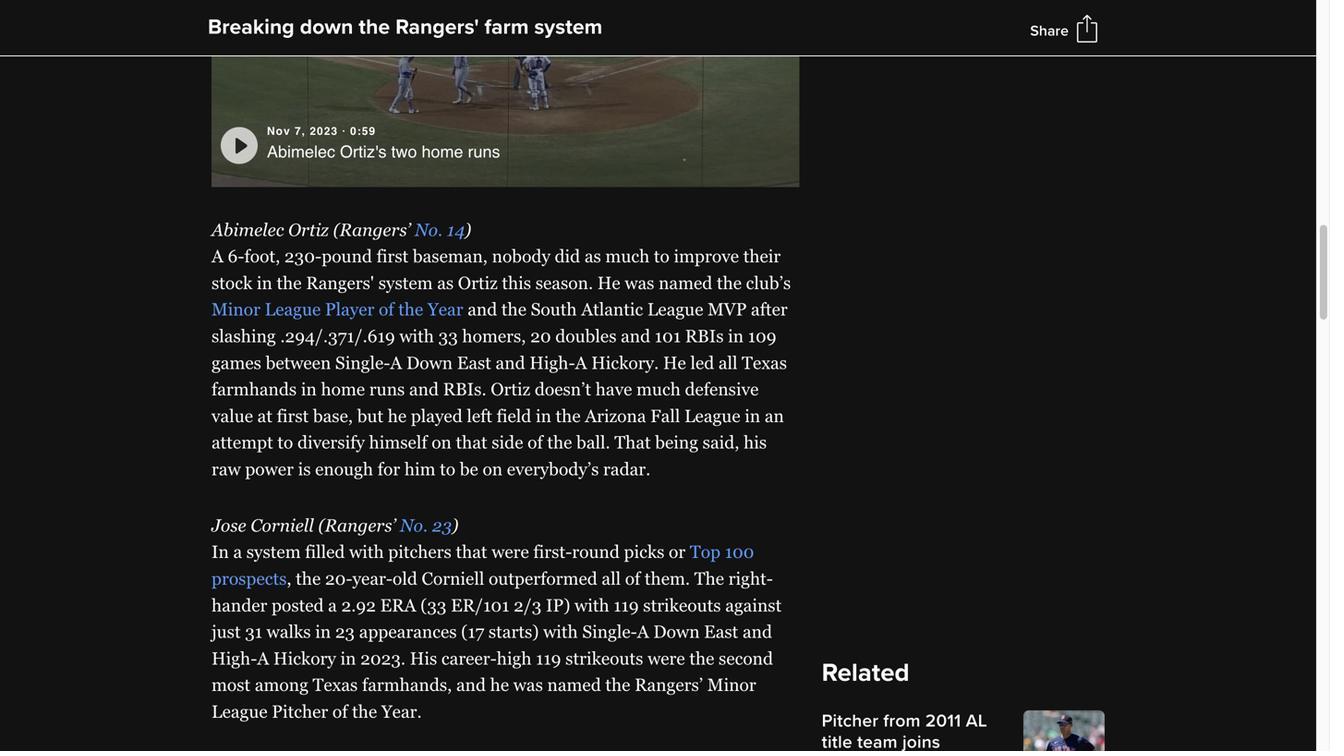 Task type: vqa. For each thing, say whether or not it's contained in the screenshot.
Juan Soto Follow
no



Task type: locate. For each thing, give the bounding box(es) containing it.
that inside and the south atlantic league mvp after slashing .294/.371/.619 with 33 homers, 20 doubles and 101 rbis in 109 games between single-a down east and high-a hickory. he led all texas farmhands in home runs and rbis. ortiz doesn't have much defensive value at first base, but he played left field in the arizona fall league in an attempt to diversify himself on that side of the ball. that being said, his raw power is enough for him to be on everybody's radar.
[[456, 433, 488, 453]]

100
[[725, 542, 755, 562]]

he inside , the 20-year-old corniell outperformed all of them. the right- hander posted a 2.92 era (33 er/101 2/3 ip) with 119 strikeouts against just 31 walks in 23 appearances (17 starts) with single-a down east and high-a hickory in 2023. his career-high 119 strikeouts were the second most among texas farmhands, and he was named the rangers' minor league pitcher of the year.
[[490, 675, 509, 695]]

down inside and the south atlantic league mvp after slashing .294/.371/.619 with 33 homers, 20 doubles and 101 rbis in 109 games between single-a down east and high-a hickory. he led all texas farmhands in home runs and rbis. ortiz doesn't have much defensive value at first base, but he played left field in the arizona fall league in an attempt to diversify himself on that side of the ball. that being said, his raw power is enough for him to be on everybody's radar.
[[407, 353, 453, 373]]

0 horizontal spatial high-
[[212, 649, 257, 669]]

0 horizontal spatial )
[[452, 516, 459, 535]]

1 that from the top
[[456, 433, 488, 453]]

and down 'against'
[[743, 622, 773, 642]]

much
[[606, 246, 650, 266], [637, 380, 681, 399]]

0 vertical spatial that
[[456, 433, 488, 453]]

0 vertical spatial 23
[[432, 516, 452, 535]]

1 vertical spatial minor
[[708, 675, 757, 695]]

20
[[531, 326, 551, 346]]

corniell up filled
[[251, 516, 314, 535]]

texas down 109
[[742, 353, 787, 373]]

0 vertical spatial to
[[654, 246, 670, 266]]

) up top 100 prospects link
[[452, 516, 459, 535]]

texas
[[742, 353, 787, 373], [313, 675, 358, 695]]

a down the "them."
[[637, 622, 649, 642]]

rangers' up minor league player of the year link on the left of the page
[[306, 273, 374, 293]]

1 horizontal spatial texas
[[742, 353, 787, 373]]

0 horizontal spatial single-
[[335, 353, 390, 373]]

mlb media player group
[[212, 0, 800, 187]]

1 horizontal spatial first
[[377, 246, 409, 266]]

was up the atlantic
[[625, 273, 655, 293]]

league down 'most'
[[212, 702, 268, 722]]

top
[[690, 542, 721, 562]]

0 vertical spatial (rangers'
[[333, 220, 411, 240]]

in down foot,
[[257, 273, 273, 293]]

1 horizontal spatial home
[[422, 142, 463, 161]]

a right in
[[233, 542, 242, 562]]

rangers'
[[635, 675, 703, 695]]

2 vertical spatial ortiz
[[491, 380, 531, 399]]

was inside abimelec ortiz (rangers' no. 14 ) a 6-foot, 230-pound first baseman, nobody did as much to improve their stock in the rangers' system as ortiz this season. he was named the club's minor league player of the year
[[625, 273, 655, 293]]

strikeouts up rangers'
[[566, 649, 644, 669]]

.294/.371/.619
[[280, 326, 395, 346]]

with
[[400, 326, 434, 346], [349, 542, 384, 562], [575, 595, 610, 615], [544, 622, 578, 642]]

the up rangers'
[[690, 649, 715, 669]]

the down 230-
[[277, 273, 302, 293]]

system up ,
[[247, 542, 301, 562]]

0 horizontal spatial 23
[[335, 622, 355, 642]]

abimelec inside nov 7, 2023 · 0:59 abimelec ortiz's two home runs
[[267, 142, 336, 161]]

ortiz
[[288, 220, 329, 240], [458, 273, 498, 293], [491, 380, 531, 399]]

0 horizontal spatial texas
[[313, 675, 358, 695]]

2/3
[[514, 595, 542, 615]]

1 vertical spatial texas
[[313, 675, 358, 695]]

farm
[[485, 14, 529, 40]]

1 horizontal spatial was
[[625, 273, 655, 293]]

abimelec
[[267, 142, 336, 161], [212, 220, 284, 240]]

) for 23
[[452, 516, 459, 535]]

1 vertical spatial strikeouts
[[566, 649, 644, 669]]

nobody
[[492, 246, 551, 266]]

he down "high"
[[490, 675, 509, 695]]

that
[[615, 433, 651, 453]]

said,
[[703, 433, 740, 453]]

pitcher down related
[[822, 710, 879, 732]]

much up the atlantic
[[606, 246, 650, 266]]

pound
[[322, 246, 372, 266]]

0 vertical spatial east
[[457, 353, 492, 373]]

he for 101
[[663, 353, 687, 373]]

system up year
[[379, 273, 433, 293]]

0 horizontal spatial rangers'
[[306, 273, 374, 293]]

in
[[257, 273, 273, 293], [728, 326, 744, 346], [301, 380, 317, 399], [536, 406, 552, 426], [745, 406, 761, 426], [315, 622, 331, 642], [341, 649, 356, 669]]

1 horizontal spatial high-
[[530, 353, 575, 373]]

league inside abimelec ortiz (rangers' no. 14 ) a 6-foot, 230-pound first baseman, nobody did as much to improve their stock in the rangers' system as ortiz this season. he was named the club's minor league player of the year
[[265, 300, 321, 320]]

runs right two on the left
[[468, 142, 500, 161]]

0 vertical spatial named
[[659, 273, 713, 293]]

31
[[245, 622, 263, 642]]

named down ip)
[[548, 675, 601, 695]]

doesn't
[[535, 380, 592, 399]]

109
[[748, 326, 777, 346]]

0 vertical spatial home
[[422, 142, 463, 161]]

that right pitchers
[[456, 542, 488, 562]]

0 vertical spatial )
[[465, 220, 471, 240]]

1 vertical spatial home
[[321, 380, 365, 399]]

much inside abimelec ortiz (rangers' no. 14 ) a 6-foot, 230-pound first baseman, nobody did as much to improve their stock in the rangers' system as ortiz this season. he was named the club's minor league player of the year
[[606, 246, 650, 266]]

2 that from the top
[[456, 542, 488, 562]]

named down improve
[[659, 273, 713, 293]]

foot,
[[244, 246, 280, 266]]

1 horizontal spatial named
[[659, 273, 713, 293]]

23 up pitchers
[[432, 516, 452, 535]]

corniell inside , the 20-year-old corniell outperformed all of them. the right- hander posted a 2.92 era (33 er/101 2/3 ip) with 119 strikeouts against just 31 walks in 23 appearances (17 starts) with single-a down east and high-a hickory in 2023. his career-high 119 strikeouts were the second most among texas farmhands, and he was named the rangers' minor league pitcher of the year.
[[422, 569, 485, 589]]

as up year
[[437, 273, 454, 293]]

homers,
[[462, 326, 526, 346]]

on down 'played'
[[432, 433, 452, 453]]

in
[[212, 542, 229, 562]]

1 vertical spatial all
[[602, 569, 621, 589]]

this
[[502, 273, 531, 293]]

minor league player of the year link
[[212, 300, 464, 320]]

119
[[614, 595, 639, 615], [536, 649, 561, 669]]

jose corniell (rangers' no. 23 ) in a system filled with pitchers that were first-round picks or
[[212, 516, 690, 562]]

minor down "second"
[[708, 675, 757, 695]]

1 horizontal spatial )
[[465, 220, 471, 240]]

0 vertical spatial texas
[[742, 353, 787, 373]]

1 horizontal spatial 23
[[432, 516, 452, 535]]

first-
[[534, 542, 572, 562]]

that
[[456, 433, 488, 453], [456, 542, 488, 562]]

no.
[[415, 220, 443, 240], [400, 516, 428, 535]]

0 horizontal spatial were
[[492, 542, 529, 562]]

in inside abimelec ortiz (rangers' no. 14 ) a 6-foot, 230-pound first baseman, nobody did as much to improve their stock in the rangers' system as ortiz this season. he was named the club's minor league player of the year
[[257, 273, 273, 293]]

(rangers' up filled
[[318, 516, 396, 535]]

1 horizontal spatial 119
[[614, 595, 639, 615]]

1 horizontal spatial as
[[585, 246, 601, 266]]

were inside , the 20-year-old corniell outperformed all of them. the right- hander posted a 2.92 era (33 er/101 2/3 ip) with 119 strikeouts against just 31 walks in 23 appearances (17 starts) with single-a down east and high-a hickory in 2023. his career-high 119 strikeouts were the second most among texas farmhands, and he was named the rangers' minor league pitcher of the year.
[[648, 649, 685, 669]]

0 horizontal spatial a
[[233, 542, 242, 562]]

home inside and the south atlantic league mvp after slashing .294/.371/.619 with 33 homers, 20 doubles and 101 rbis in 109 games between single-a down east and high-a hickory. he led all texas farmhands in home runs and rbis. ortiz doesn't have much defensive value at first base, but he played left field in the arizona fall league in an attempt to diversify himself on that side of the ball. that being said, his raw power is enough for him to be on everybody's radar.
[[321, 380, 365, 399]]

119 down picks
[[614, 595, 639, 615]]

1 vertical spatial 23
[[335, 622, 355, 642]]

rbis
[[685, 326, 724, 346]]

) inside jose corniell (rangers' no. 23 ) in a system filled with pitchers that were first-round picks or
[[452, 516, 459, 535]]

0 vertical spatial high-
[[530, 353, 575, 373]]

0 horizontal spatial pitcher
[[272, 702, 328, 722]]

doubles
[[556, 326, 617, 346]]

were inside jose corniell (rangers' no. 23 ) in a system filled with pitchers that were first-round picks or
[[492, 542, 529, 562]]

1 vertical spatial first
[[277, 406, 309, 426]]

he inside and the south atlantic league mvp after slashing .294/.371/.619 with 33 homers, 20 doubles and 101 rbis in 109 games between single-a down east and high-a hickory. he led all texas farmhands in home runs and rbis. ortiz doesn't have much defensive value at first base, but he played left field in the arizona fall league in an attempt to diversify himself on that side of the ball. that being said, his raw power is enough for him to be on everybody's radar.
[[663, 353, 687, 373]]

(rangers' up pound
[[333, 220, 411, 240]]

1 vertical spatial no.
[[400, 516, 428, 535]]

2 horizontal spatial to
[[654, 246, 670, 266]]

23 inside , the 20-year-old corniell outperformed all of them. the right- hander posted a 2.92 era (33 er/101 2/3 ip) with 119 strikeouts against just 31 walks in 23 appearances (17 starts) with single-a down east and high-a hickory in 2023. his career-high 119 strikeouts were the second most among texas farmhands, and he was named the rangers' minor league pitcher of the year.
[[335, 622, 355, 642]]

base,
[[313, 406, 353, 426]]

1 vertical spatial a
[[328, 595, 337, 615]]

in left 2023.
[[341, 649, 356, 669]]

0 vertical spatial a
[[233, 542, 242, 562]]

starts)
[[489, 622, 539, 642]]

0 horizontal spatial down
[[407, 353, 453, 373]]

(33
[[421, 595, 447, 615]]

2023.
[[361, 649, 406, 669]]

to left improve
[[654, 246, 670, 266]]

0 vertical spatial minor
[[212, 300, 261, 320]]

on
[[432, 433, 452, 453], [483, 459, 503, 479]]

1 vertical spatial as
[[437, 273, 454, 293]]

1 horizontal spatial minor
[[708, 675, 757, 695]]

0 horizontal spatial to
[[278, 433, 293, 453]]

0 vertical spatial he
[[598, 273, 621, 293]]

1 vertical spatial that
[[456, 542, 488, 562]]

were up rangers'
[[648, 649, 685, 669]]

0 vertical spatial rangers'
[[396, 14, 479, 40]]

1 vertical spatial he
[[490, 675, 509, 695]]

to up power
[[278, 433, 293, 453]]

119 right "high"
[[536, 649, 561, 669]]

0 vertical spatial were
[[492, 542, 529, 562]]

1 horizontal spatial single-
[[583, 622, 638, 642]]

0 vertical spatial runs
[[468, 142, 500, 161]]

(rangers'
[[333, 220, 411, 240], [318, 516, 396, 535]]

he down 101 at the top
[[663, 353, 687, 373]]

was inside , the 20-year-old corniell outperformed all of them. the right- hander posted a 2.92 era (33 er/101 2/3 ip) with 119 strikeouts against just 31 walks in 23 appearances (17 starts) with single-a down east and high-a hickory in 2023. his career-high 119 strikeouts were the second most among texas farmhands, and he was named the rangers' minor league pitcher of the year.
[[514, 675, 543, 695]]

2 vertical spatial system
[[247, 542, 301, 562]]

corniell
[[251, 516, 314, 535], [422, 569, 485, 589]]

hickory.
[[592, 353, 659, 373]]

stock
[[212, 273, 253, 293]]

down inside , the 20-year-old corniell outperformed all of them. the right- hander posted a 2.92 era (33 er/101 2/3 ip) with 119 strikeouts against just 31 walks in 23 appearances (17 starts) with single-a down east and high-a hickory in 2023. his career-high 119 strikeouts were the second most among texas farmhands, and he was named the rangers' minor league pitcher of the year.
[[654, 622, 700, 642]]

as
[[585, 246, 601, 266], [437, 273, 454, 293]]

home up base, in the bottom left of the page
[[321, 380, 365, 399]]

1 horizontal spatial east
[[704, 622, 739, 642]]

and up homers, on the top
[[468, 300, 497, 320]]

high- up doesn't
[[530, 353, 575, 373]]

1 vertical spatial was
[[514, 675, 543, 695]]

of left year.
[[333, 702, 348, 722]]

with left 33
[[400, 326, 434, 346]]

corniell up (33
[[422, 569, 485, 589]]

for
[[378, 459, 400, 479]]

23 down 2.92
[[335, 622, 355, 642]]

east up rbis.
[[457, 353, 492, 373]]

down down 33
[[407, 353, 453, 373]]

) for 14
[[465, 220, 471, 240]]

al
[[966, 710, 988, 732]]

hickory
[[273, 649, 336, 669]]

1 vertical spatial named
[[548, 675, 601, 695]]

runs up but
[[369, 380, 405, 399]]

texas down hickory in the left bottom of the page
[[313, 675, 358, 695]]

minor inside , the 20-year-old corniell outperformed all of them. the right- hander posted a 2.92 era (33 er/101 2/3 ip) with 119 strikeouts against just 31 walks in 23 appearances (17 starts) with single-a down east and high-a hickory in 2023. his career-high 119 strikeouts were the second most among texas farmhands, and he was named the rangers' minor league pitcher of the year.
[[708, 675, 757, 695]]

being
[[655, 433, 699, 453]]

with up year-
[[349, 542, 384, 562]]

the up 'mvp'
[[717, 273, 742, 293]]

0 vertical spatial corniell
[[251, 516, 314, 535]]

league up .294/.371/.619
[[265, 300, 321, 320]]

abimelec down 7,
[[267, 142, 336, 161]]

as right did
[[585, 246, 601, 266]]

single- up rangers'
[[583, 622, 638, 642]]

single- inside and the south atlantic league mvp after slashing .294/.371/.619 with 33 homers, 20 doubles and 101 rbis in 109 games between single-a down east and high-a hickory. he led all texas farmhands in home runs and rbis. ortiz doesn't have much defensive value at first base, but he played left field in the arizona fall league in an attempt to diversify himself on that side of the ball. that being said, his raw power is enough for him to be on everybody's radar.
[[335, 353, 390, 373]]

high-
[[530, 353, 575, 373], [212, 649, 257, 669]]

down
[[407, 353, 453, 373], [654, 622, 700, 642]]

east inside , the 20-year-old corniell outperformed all of them. the right- hander posted a 2.92 era (33 er/101 2/3 ip) with 119 strikeouts against just 31 walks in 23 appearances (17 starts) with single-a down east and high-a hickory in 2023. his career-high 119 strikeouts were the second most among texas farmhands, and he was named the rangers' minor league pitcher of the year.
[[704, 622, 739, 642]]

second
[[719, 649, 774, 669]]

0 vertical spatial much
[[606, 246, 650, 266]]

1 vertical spatial single-
[[583, 622, 638, 642]]

that up be
[[456, 433, 488, 453]]

everybody's
[[507, 459, 599, 479]]

breaking
[[208, 14, 295, 40]]

high- inside and the south atlantic league mvp after slashing .294/.371/.619 with 33 homers, 20 doubles and 101 rbis in 109 games between single-a down east and high-a hickory. he led all texas farmhands in home runs and rbis. ortiz doesn't have much defensive value at first base, but he played left field in the arizona fall league in an attempt to diversify himself on that side of the ball. that being said, his raw power is enough for him to be on everybody's radar.
[[530, 353, 575, 373]]

and up the hickory.
[[621, 326, 651, 346]]

no. inside abimelec ortiz (rangers' no. 14 ) a 6-foot, 230-pound first baseman, nobody did as much to improve their stock in the rangers' system as ortiz this season. he was named the club's minor league player of the year
[[415, 220, 443, 240]]

1 horizontal spatial he
[[490, 675, 509, 695]]

abimelec up the 6-
[[212, 220, 284, 240]]

0 horizontal spatial runs
[[369, 380, 405, 399]]

strikeouts down the "them."
[[643, 595, 721, 615]]

were
[[492, 542, 529, 562], [648, 649, 685, 669]]

he for as
[[598, 273, 621, 293]]

first right at
[[277, 406, 309, 426]]

230-
[[285, 246, 322, 266]]

0 horizontal spatial on
[[432, 433, 452, 453]]

with right ip)
[[575, 595, 610, 615]]

23
[[432, 516, 452, 535], [335, 622, 355, 642]]

1 horizontal spatial runs
[[468, 142, 500, 161]]

no. 23 link
[[400, 516, 452, 535]]

0 vertical spatial first
[[377, 246, 409, 266]]

0 vertical spatial system
[[534, 14, 603, 40]]

system inside abimelec ortiz (rangers' no. 14 ) a 6-foot, 230-pound first baseman, nobody did as much to improve their stock in the rangers' system as ortiz this season. he was named the club's minor league player of the year
[[379, 273, 433, 293]]

first inside abimelec ortiz (rangers' no. 14 ) a 6-foot, 230-pound first baseman, nobody did as much to improve their stock in the rangers' system as ortiz this season. he was named the club's minor league player of the year
[[377, 246, 409, 266]]

much up fall
[[637, 380, 681, 399]]

1 vertical spatial much
[[637, 380, 681, 399]]

pitchers
[[388, 542, 452, 562]]

he up himself
[[388, 406, 407, 426]]

of down picks
[[625, 569, 641, 589]]

no. inside jose corniell (rangers' no. 23 ) in a system filled with pitchers that were first-round picks or
[[400, 516, 428, 535]]

no. up pitchers
[[400, 516, 428, 535]]

home right two on the left
[[422, 142, 463, 161]]

at
[[258, 406, 273, 426]]

33
[[439, 326, 458, 346]]

2 vertical spatial to
[[440, 459, 456, 479]]

(rangers' inside jose corniell (rangers' no. 23 ) in a system filled with pitchers that were first-round picks or
[[318, 516, 396, 535]]

0 horizontal spatial corniell
[[251, 516, 314, 535]]

all right led
[[719, 353, 738, 373]]

home inside nov 7, 2023 · 0:59 abimelec ortiz's two home runs
[[422, 142, 463, 161]]

rangers'
[[396, 14, 479, 40], [306, 273, 374, 293]]

player
[[325, 300, 375, 320]]

23 inside jose corniell (rangers' no. 23 ) in a system filled with pitchers that were first-round picks or
[[432, 516, 452, 535]]

1 horizontal spatial corniell
[[422, 569, 485, 589]]

0 horizontal spatial minor
[[212, 300, 261, 320]]

) up the "baseman,"
[[465, 220, 471, 240]]

most
[[212, 675, 251, 695]]

1 vertical spatial on
[[483, 459, 503, 479]]

high- up 'most'
[[212, 649, 257, 669]]

0 horizontal spatial he
[[598, 273, 621, 293]]

0 horizontal spatial he
[[388, 406, 407, 426]]

the left rangers'
[[606, 675, 631, 695]]

to left be
[[440, 459, 456, 479]]

1 vertical spatial were
[[648, 649, 685, 669]]

runs
[[468, 142, 500, 161], [369, 380, 405, 399]]

0 horizontal spatial named
[[548, 675, 601, 695]]

1 horizontal spatial down
[[654, 622, 700, 642]]

rangers' inside abimelec ortiz (rangers' no. 14 ) a 6-foot, 230-pound first baseman, nobody did as much to improve their stock in the rangers' system as ortiz this season. he was named the club's minor league player of the year
[[306, 273, 374, 293]]

a inside , the 20-year-old corniell outperformed all of them. the right- hander posted a 2.92 era (33 er/101 2/3 ip) with 119 strikeouts against just 31 walks in 23 appearances (17 starts) with single-a down east and high-a hickory in 2023. his career-high 119 strikeouts were the second most among texas farmhands, and he was named the rangers' minor league pitcher of the year.
[[328, 595, 337, 615]]

0 horizontal spatial was
[[514, 675, 543, 695]]

1 vertical spatial )
[[452, 516, 459, 535]]

1 vertical spatial system
[[379, 273, 433, 293]]

a inside jose corniell (rangers' no. 23 ) in a system filled with pitchers that were first-round picks or
[[233, 542, 242, 562]]

the right ,
[[296, 569, 321, 589]]

he up the atlantic
[[598, 273, 621, 293]]

the down doesn't
[[556, 406, 581, 426]]

1 vertical spatial high-
[[212, 649, 257, 669]]

down up rangers'
[[654, 622, 700, 642]]

abimelec ortiz (rangers' no. 14 ) a 6-foot, 230-pound first baseman, nobody did as much to improve their stock in the rangers' system as ortiz this season. he was named the club's minor league player of the year
[[212, 220, 791, 320]]

were up outperformed
[[492, 542, 529, 562]]

1 horizontal spatial a
[[328, 595, 337, 615]]

0 horizontal spatial all
[[602, 569, 621, 589]]

the right down
[[359, 14, 390, 40]]

pitcher inside , the 20-year-old corniell outperformed all of them. the right- hander posted a 2.92 era (33 er/101 2/3 ip) with 119 strikeouts against just 31 walks in 23 appearances (17 starts) with single-a down east and high-a hickory in 2023. his career-high 119 strikeouts were the second most among texas farmhands, and he was named the rangers' minor league pitcher of the year.
[[272, 702, 328, 722]]

1 vertical spatial corniell
[[422, 569, 485, 589]]

1 horizontal spatial he
[[663, 353, 687, 373]]

,
[[287, 569, 292, 589]]

the
[[359, 14, 390, 40], [277, 273, 302, 293], [717, 273, 742, 293], [399, 300, 424, 320], [502, 300, 527, 320], [556, 406, 581, 426], [547, 433, 572, 453], [296, 569, 321, 589], [690, 649, 715, 669], [606, 675, 631, 695], [352, 702, 377, 722]]

a down .294/.371/.619
[[390, 353, 402, 373]]

on right be
[[483, 459, 503, 479]]

(rangers' for pound
[[333, 220, 411, 240]]

) inside abimelec ortiz (rangers' no. 14 ) a 6-foot, 230-pound first baseman, nobody did as much to improve their stock in the rangers' system as ortiz this season. he was named the club's minor league player of the year
[[465, 220, 471, 240]]

2 horizontal spatial system
[[534, 14, 603, 40]]

year-
[[353, 569, 393, 589]]

of right side
[[528, 433, 543, 453]]

ortiz inside and the south atlantic league mvp after slashing .294/.371/.619 with 33 homers, 20 doubles and 101 rbis in 109 games between single-a down east and high-a hickory. he led all texas farmhands in home runs and rbis. ortiz doesn't have much defensive value at first base, but he played left field in the arizona fall league in an attempt to diversify himself on that side of the ball. that being said, his raw power is enough for him to be on everybody's radar.
[[491, 380, 531, 399]]

and up 'played'
[[409, 380, 439, 399]]

he inside and the south atlantic league mvp after slashing .294/.371/.619 with 33 homers, 20 doubles and 101 rbis in 109 games between single-a down east and high-a hickory. he led all texas farmhands in home runs and rbis. ortiz doesn't have much defensive value at first base, but he played left field in the arizona fall league in an attempt to diversify himself on that side of the ball. that being said, his raw power is enough for him to be on everybody's radar.
[[388, 406, 407, 426]]

them.
[[645, 569, 690, 589]]

0 vertical spatial single-
[[335, 353, 390, 373]]

named
[[659, 273, 713, 293], [548, 675, 601, 695]]

no. left the 14
[[415, 220, 443, 240]]

minor
[[212, 300, 261, 320], [708, 675, 757, 695]]

1 vertical spatial ortiz
[[458, 273, 498, 293]]

0 vertical spatial ortiz
[[288, 220, 329, 240]]

round
[[572, 542, 620, 562]]

(rangers' inside abimelec ortiz (rangers' no. 14 ) a 6-foot, 230-pound first baseman, nobody did as much to improve their stock in the rangers' system as ortiz this season. he was named the club's minor league player of the year
[[333, 220, 411, 240]]

single- down .294/.371/.619
[[335, 353, 390, 373]]

the left year.
[[352, 702, 377, 722]]

ortiz up 230-
[[288, 220, 329, 240]]

0 horizontal spatial east
[[457, 353, 492, 373]]

1 horizontal spatial system
[[379, 273, 433, 293]]

he inside abimelec ortiz (rangers' no. 14 ) a 6-foot, 230-pound first baseman, nobody did as much to improve their stock in the rangers' system as ortiz this season. he was named the club's minor league player of the year
[[598, 273, 621, 293]]

system right farm
[[534, 14, 603, 40]]

pitcher down among in the bottom of the page
[[272, 702, 328, 722]]

ortiz down the "baseman,"
[[458, 273, 498, 293]]

a left the 6-
[[212, 246, 224, 266]]

all inside , the 20-year-old corniell outperformed all of them. the right- hander posted a 2.92 era (33 er/101 2/3 ip) with 119 strikeouts against just 31 walks in 23 appearances (17 starts) with single-a down east and high-a hickory in 2023. his career-high 119 strikeouts were the second most among texas farmhands, and he was named the rangers' minor league pitcher of the year.
[[602, 569, 621, 589]]

pitcher from 2011 al title team join link
[[822, 710, 1105, 751]]

0 vertical spatial he
[[388, 406, 407, 426]]

0 vertical spatial all
[[719, 353, 738, 373]]

ortiz up field
[[491, 380, 531, 399]]



Task type: describe. For each thing, give the bounding box(es) containing it.
an
[[765, 406, 784, 426]]

in right field
[[536, 406, 552, 426]]

(17
[[461, 622, 485, 642]]

high- inside , the 20-year-old corniell outperformed all of them. the right- hander posted a 2.92 era (33 er/101 2/3 ip) with 119 strikeouts against just 31 walks in 23 appearances (17 starts) with single-a down east and high-a hickory in 2023. his career-high 119 strikeouts were the second most among texas farmhands, and he was named the rangers' minor league pitcher of the year.
[[212, 649, 257, 669]]

south
[[531, 300, 577, 320]]

with down ip)
[[544, 622, 578, 642]]

hander
[[212, 595, 267, 615]]

with inside and the south atlantic league mvp after slashing .294/.371/.619 with 33 homers, 20 doubles and 101 rbis in 109 games between single-a down east and high-a hickory. he led all texas farmhands in home runs and rbis. ortiz doesn't have much defensive value at first base, but he played left field in the arizona fall league in an attempt to diversify himself on that side of the ball. that being said, his raw power is enough for him to be on everybody's radar.
[[400, 326, 434, 346]]

himself
[[369, 433, 428, 453]]

atlantic
[[581, 300, 643, 320]]

played
[[411, 406, 463, 426]]

that inside jose corniell (rangers' no. 23 ) in a system filled with pitchers that were first-round picks or
[[456, 542, 488, 562]]

ball.
[[577, 433, 611, 453]]

minor inside abimelec ortiz (rangers' no. 14 ) a 6-foot, 230-pound first baseman, nobody did as much to improve their stock in the rangers' system as ortiz this season. he was named the club's minor league player of the year
[[212, 300, 261, 320]]

high
[[497, 649, 532, 669]]

did
[[555, 246, 581, 266]]

1 horizontal spatial rangers'
[[396, 14, 479, 40]]

0 vertical spatial on
[[432, 433, 452, 453]]

nov
[[267, 125, 291, 138]]

in left 109
[[728, 326, 744, 346]]

and down homers, on the top
[[496, 353, 525, 373]]

single- inside , the 20-year-old corniell outperformed all of them. the right- hander posted a 2.92 era (33 er/101 2/3 ip) with 119 strikeouts against just 31 walks in 23 appearances (17 starts) with single-a down east and high-a hickory in 2023. his career-high 119 strikeouts were the second most among texas farmhands, and he was named the rangers' minor league pitcher of the year.
[[583, 622, 638, 642]]

2023
[[310, 125, 338, 138]]

0 vertical spatial 119
[[614, 595, 639, 615]]

share
[[1031, 22, 1069, 40]]

his
[[744, 433, 767, 453]]

league up 'said,'
[[685, 406, 741, 426]]

0 horizontal spatial 119
[[536, 649, 561, 669]]

slashing
[[212, 326, 276, 346]]

and the south atlantic league mvp after slashing .294/.371/.619 with 33 homers, 20 doubles and 101 rbis in 109 games between single-a down east and high-a hickory. he led all texas farmhands in home runs and rbis. ortiz doesn't have much defensive value at first base, but he played left field in the arizona fall league in an attempt to diversify himself on that side of the ball. that being said, his raw power is enough for him to be on everybody's radar.
[[212, 300, 788, 479]]

league up 101 at the top
[[648, 300, 704, 320]]

old
[[393, 569, 418, 589]]

er/101
[[451, 595, 510, 615]]

enough
[[315, 459, 373, 479]]

their
[[744, 246, 781, 266]]

from
[[884, 710, 921, 732]]

season.
[[536, 273, 593, 293]]

(rangers' for with
[[318, 516, 396, 535]]

rbis.
[[443, 380, 487, 399]]

much inside and the south atlantic league mvp after slashing .294/.371/.619 with 33 homers, 20 doubles and 101 rbis in 109 games between single-a down east and high-a hickory. he led all texas farmhands in home runs and rbis. ortiz doesn't have much defensive value at first base, but he played left field in the arizona fall league in an attempt to diversify himself on that side of the ball. that being said, his raw power is enough for him to be on everybody's radar.
[[637, 380, 681, 399]]

a down "31"
[[257, 649, 269, 669]]

mvp
[[708, 300, 747, 320]]

no. for abimelec ortiz (rangers'
[[415, 220, 443, 240]]

nov 7, 2023 · 0:59 abimelec ortiz's two home runs
[[267, 125, 500, 161]]

, the 20-year-old corniell outperformed all of them. the right- hander posted a 2.92 era (33 er/101 2/3 ip) with 119 strikeouts against just 31 walks in 23 appearances (17 starts) with single-a down east and high-a hickory in 2023. his career-high 119 strikeouts were the second most among texas farmhands, and he was named the rangers' minor league pitcher of the year.
[[212, 569, 782, 722]]

against
[[726, 595, 782, 615]]

in up hickory in the left bottom of the page
[[315, 622, 331, 642]]

14
[[447, 220, 465, 240]]

named inside , the 20-year-old corniell outperformed all of them. the right- hander posted a 2.92 era (33 er/101 2/3 ip) with 119 strikeouts against just 31 walks in 23 appearances (17 starts) with single-a down east and high-a hickory in 2023. his career-high 119 strikeouts were the second most among texas farmhands, and he was named the rangers' minor league pitcher of the year.
[[548, 675, 601, 695]]

after
[[751, 300, 788, 320]]

a inside abimelec ortiz (rangers' no. 14 ) a 6-foot, 230-pound first baseman, nobody did as much to improve their stock in the rangers' system as ortiz this season. he was named the club's minor league player of the year
[[212, 246, 224, 266]]

abimelec ortiz's two home runs image
[[212, 0, 800, 187]]

his
[[410, 649, 437, 669]]

20-
[[325, 569, 353, 589]]

pitcher inside pitcher from 2011 al title team join
[[822, 710, 879, 732]]

first inside and the south atlantic league mvp after slashing .294/.371/.619 with 33 homers, 20 doubles and 101 rbis in 109 games between single-a down east and high-a hickory. he led all texas farmhands in home runs and rbis. ortiz doesn't have much defensive value at first base, but he played left field in the arizona fall league in an attempt to diversify himself on that side of the ball. that being said, his raw power is enough for him to be on everybody's radar.
[[277, 406, 309, 426]]

1 horizontal spatial to
[[440, 459, 456, 479]]

year.
[[382, 702, 422, 722]]

corniell inside jose corniell (rangers' no. 23 ) in a system filled with pitchers that were first-round picks or
[[251, 516, 314, 535]]

just
[[212, 622, 241, 642]]

or
[[669, 542, 686, 562]]

league inside , the 20-year-old corniell outperformed all of them. the right- hander posted a 2.92 era (33 er/101 2/3 ip) with 119 strikeouts against just 31 walks in 23 appearances (17 starts) with single-a down east and high-a hickory in 2023. his career-high 119 strikeouts were the second most among texas farmhands, and he was named the rangers' minor league pitcher of the year.
[[212, 702, 268, 722]]

share button
[[1031, 22, 1069, 40]]

top 100 prospects
[[212, 542, 755, 589]]

the down this on the left of the page
[[502, 300, 527, 320]]

of inside and the south atlantic league mvp after slashing .294/.371/.619 with 33 homers, 20 doubles and 101 rbis in 109 games between single-a down east and high-a hickory. he led all texas farmhands in home runs and rbis. ortiz doesn't have much defensive value at first base, but he played left field in the arizona fall league in an attempt to diversify himself on that side of the ball. that being said, his raw power is enough for him to be on everybody's radar.
[[528, 433, 543, 453]]

2011
[[926, 710, 962, 732]]

pitcher from 2011 al title team joins rangers' staff element
[[822, 710, 1105, 751]]

the left year
[[399, 300, 424, 320]]

runs inside nov 7, 2023 · 0:59 abimelec ortiz's two home runs
[[468, 142, 500, 161]]

of inside abimelec ortiz (rangers' no. 14 ) a 6-foot, 230-pound first baseman, nobody did as much to improve their stock in the rangers' system as ortiz this season. he was named the club's minor league player of the year
[[379, 300, 394, 320]]

with inside jose corniell (rangers' no. 23 ) in a system filled with pitchers that were first-round picks or
[[349, 542, 384, 562]]

the
[[695, 569, 725, 589]]

in down between
[[301, 380, 317, 399]]

to inside abimelec ortiz (rangers' no. 14 ) a 6-foot, 230-pound first baseman, nobody did as much to improve their stock in the rangers' system as ortiz this season. he was named the club's minor league player of the year
[[654, 246, 670, 266]]

6-
[[228, 246, 245, 266]]

baseman,
[[413, 246, 488, 266]]

2.92
[[341, 595, 376, 615]]

power
[[245, 459, 294, 479]]

value
[[212, 406, 253, 426]]

walks
[[267, 622, 311, 642]]

era
[[380, 595, 416, 615]]

0 vertical spatial as
[[585, 246, 601, 266]]

right-
[[729, 569, 773, 589]]

posted
[[272, 595, 324, 615]]

filled
[[305, 542, 345, 562]]

improve
[[674, 246, 739, 266]]

system inside jose corniell (rangers' no. 23 ) in a system filled with pitchers that were first-round picks or
[[247, 542, 301, 562]]

prospects
[[212, 569, 287, 589]]

games
[[212, 353, 261, 373]]

appearances
[[359, 622, 457, 642]]

east inside and the south atlantic league mvp after slashing .294/.371/.619 with 33 homers, 20 doubles and 101 rbis in 109 games between single-a down east and high-a hickory. he led all texas farmhands in home runs and rbis. ortiz doesn't have much defensive value at first base, but he played left field in the arizona fall league in an attempt to diversify himself on that side of the ball. that being said, his raw power is enough for him to be on everybody's radar.
[[457, 353, 492, 373]]

named inside abimelec ortiz (rangers' no. 14 ) a 6-foot, 230-pound first baseman, nobody did as much to improve their stock in the rangers' system as ortiz this season. he was named the club's minor league player of the year
[[659, 273, 713, 293]]

top 100 prospects link
[[212, 542, 755, 589]]

have
[[596, 380, 633, 399]]

0 vertical spatial strikeouts
[[643, 595, 721, 615]]

in left an on the right of the page
[[745, 406, 761, 426]]

arizona
[[585, 406, 646, 426]]

title
[[822, 732, 853, 751]]

texas inside and the south atlantic league mvp after slashing .294/.371/.619 with 33 homers, 20 doubles and 101 rbis in 109 games between single-a down east and high-a hickory. he led all texas farmhands in home runs and rbis. ortiz doesn't have much defensive value at first base, but he played left field in the arizona fall league in an attempt to diversify himself on that side of the ball. that being said, his raw power is enough for him to be on everybody's radar.
[[742, 353, 787, 373]]

1 horizontal spatial on
[[483, 459, 503, 479]]

runs inside and the south atlantic league mvp after slashing .294/.371/.619 with 33 homers, 20 doubles and 101 rbis in 109 games between single-a down east and high-a hickory. he led all texas farmhands in home runs and rbis. ortiz doesn't have much defensive value at first base, but he played left field in the arizona fall league in an attempt to diversify himself on that side of the ball. that being said, his raw power is enough for him to be on everybody's radar.
[[369, 380, 405, 399]]

the up everybody's
[[547, 433, 572, 453]]

0 horizontal spatial as
[[437, 273, 454, 293]]

year
[[428, 300, 464, 320]]

a down doubles
[[575, 353, 587, 373]]

field
[[497, 406, 532, 426]]

ortiz's
[[340, 142, 387, 161]]

ip)
[[546, 595, 571, 615]]

fall
[[651, 406, 680, 426]]

no. for jose corniell (rangers'
[[400, 516, 428, 535]]

club's
[[746, 273, 791, 293]]

abimelec inside abimelec ortiz (rangers' no. 14 ) a 6-foot, 230-pound first baseman, nobody did as much to improve their stock in the rangers' system as ortiz this season. he was named the club's minor league player of the year
[[212, 220, 284, 240]]

texas inside , the 20-year-old corniell outperformed all of them. the right- hander posted a 2.92 era (33 er/101 2/3 ip) with 119 strikeouts against just 31 walks in 23 appearances (17 starts) with single-a down east and high-a hickory in 2023. his career-high 119 strikeouts were the second most among texas farmhands, and he was named the rangers' minor league pitcher of the year.
[[313, 675, 358, 695]]

pitcher from 2011 al title team join
[[822, 710, 988, 751]]

and down career-
[[457, 675, 486, 695]]

farmhands,
[[362, 675, 452, 695]]

related
[[822, 657, 910, 688]]

between
[[266, 353, 331, 373]]

radar.
[[604, 459, 651, 479]]

picks
[[624, 542, 665, 562]]

·
[[342, 125, 346, 138]]

outperformed
[[489, 569, 598, 589]]

all inside and the south atlantic league mvp after slashing .294/.371/.619 with 33 homers, 20 doubles and 101 rbis in 109 games between single-a down east and high-a hickory. he led all texas farmhands in home runs and rbis. ortiz doesn't have much defensive value at first base, but he played left field in the arizona fall league in an attempt to diversify himself on that side of the ball. that being said, his raw power is enough for him to be on everybody's radar.
[[719, 353, 738, 373]]

jose
[[212, 516, 246, 535]]



